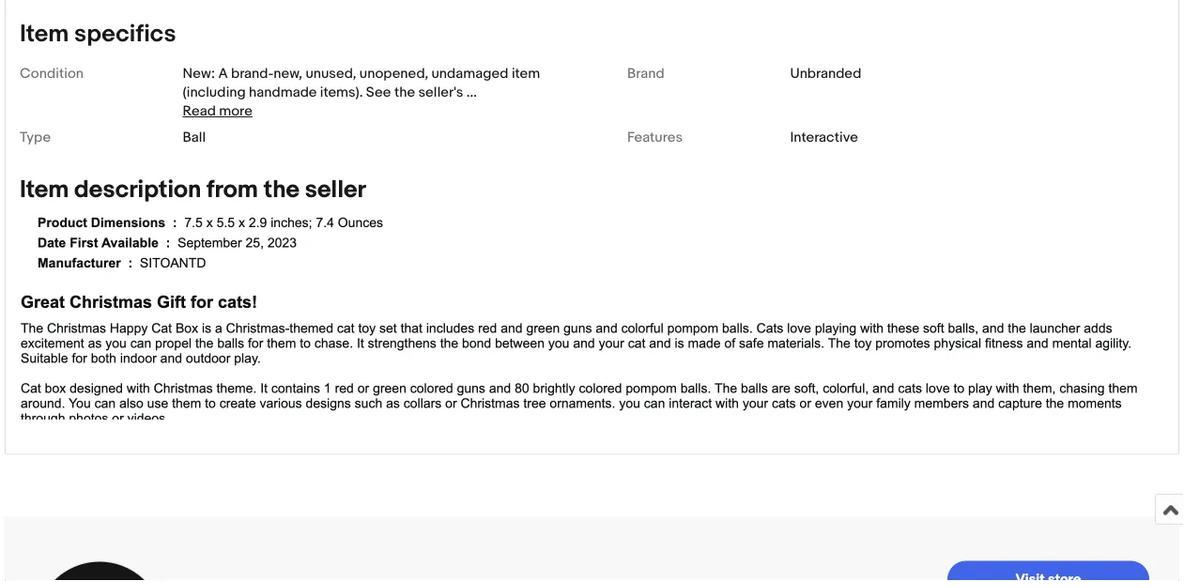 Task type: describe. For each thing, give the bounding box(es) containing it.
specifics
[[74, 20, 176, 49]]

handmade
[[249, 84, 317, 101]]

see
[[366, 84, 391, 101]]

read
[[183, 103, 216, 120]]

undamaged
[[432, 65, 509, 82]]

brand-
[[231, 65, 274, 82]]

seller
[[305, 176, 366, 205]]

interactive
[[790, 129, 858, 146]]

new:
[[183, 65, 215, 82]]

items).
[[320, 84, 363, 101]]

type
[[20, 129, 51, 146]]

item description from the seller
[[20, 176, 366, 205]]

item specifics
[[20, 20, 176, 49]]

seller's
[[418, 84, 464, 101]]

(including
[[183, 84, 246, 101]]

item for item description from the seller
[[20, 176, 69, 205]]

read more button
[[183, 103, 253, 120]]

brand
[[627, 65, 665, 82]]

ball
[[183, 129, 206, 146]]

1 vertical spatial the
[[264, 176, 300, 205]]

item for item specifics
[[20, 20, 69, 49]]

new: a brand-new, unused, unopened, undamaged item (including handmade items). see the seller's ... read more
[[183, 65, 540, 120]]

condition
[[20, 65, 84, 82]]

features
[[627, 129, 683, 146]]



Task type: locate. For each thing, give the bounding box(es) containing it.
the inside new: a brand-new, unused, unopened, undamaged item (including handmade items). see the seller's ... read more
[[394, 84, 415, 101]]

unopened,
[[360, 65, 429, 82]]

the down unopened,
[[394, 84, 415, 101]]

from
[[207, 176, 258, 205]]

item
[[20, 20, 69, 49], [20, 176, 69, 205]]

description
[[74, 176, 201, 205]]

new,
[[274, 65, 302, 82]]

1 vertical spatial item
[[20, 176, 69, 205]]

1 horizontal spatial the
[[394, 84, 415, 101]]

more
[[219, 103, 253, 120]]

0 horizontal spatial the
[[264, 176, 300, 205]]

1 item from the top
[[20, 20, 69, 49]]

the
[[394, 84, 415, 101], [264, 176, 300, 205]]

0 vertical spatial item
[[20, 20, 69, 49]]

a
[[218, 65, 228, 82]]

0 vertical spatial the
[[394, 84, 415, 101]]

item up condition
[[20, 20, 69, 49]]

the right the from
[[264, 176, 300, 205]]

...
[[467, 84, 477, 101]]

item
[[512, 65, 540, 82]]

unbranded
[[790, 65, 862, 82]]

2 item from the top
[[20, 176, 69, 205]]

unused,
[[306, 65, 356, 82]]

item down type
[[20, 176, 69, 205]]



Task type: vqa. For each thing, say whether or not it's contained in the screenshot.
the "&" associated with Collectibles
no



